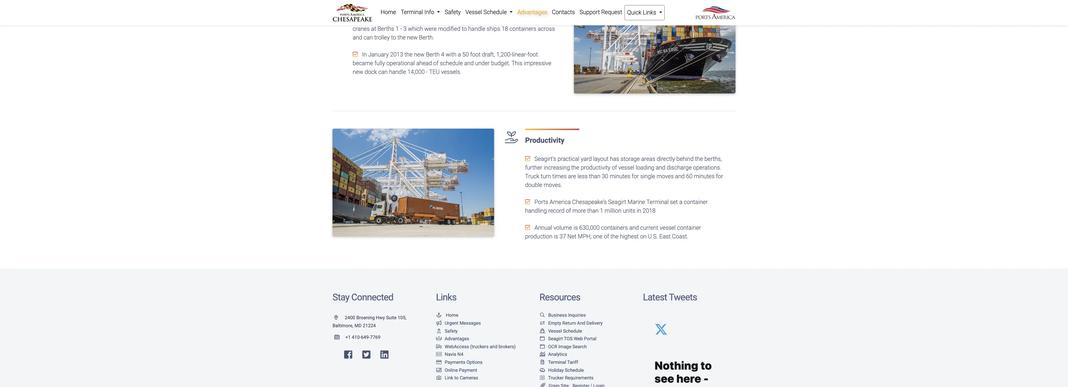 Task type: describe. For each thing, give the bounding box(es) containing it.
1 foot from the left
[[470, 51, 481, 58]]

and inside 'seagirt has four all-electric, high-efficiency, super-post-panamax gantry cranes which can reach 22 containers across, in addition to the existing seven cranes at berths 1 - 3 which were modified to handle ships 18 containers across and can trolley to the new berth.'
[[353, 34, 362, 41]]

37
[[560, 233, 566, 240]]

vessel inside annual volume is 630,000 containers and current vessel container production is 37 net mph, one of the highest on u.s. east coast.
[[660, 225, 676, 232]]

empty
[[548, 321, 561, 326]]

tos
[[564, 337, 573, 342]]

1 horizontal spatial is
[[574, 225, 578, 232]]

stay
[[333, 292, 349, 303]]

+1
[[345, 335, 351, 340]]

- inside in january 2013 the new berth 4 with a 50 foot draft, 1,200-linear-foot became fully operational ahead of schedule and under budget. this impressive new dock can handle 14,000 - teu vessels.
[[426, 69, 428, 76]]

existing
[[513, 17, 533, 24]]

increasing
[[544, 164, 570, 171]]

business inquiries link
[[540, 313, 586, 319]]

linkedin image
[[380, 351, 389, 360]]

coast.
[[672, 233, 688, 240]]

latest
[[643, 292, 667, 303]]

broening
[[356, 316, 375, 321]]

1 horizontal spatial vessel
[[548, 329, 562, 334]]

analytics image
[[540, 353, 545, 358]]

ports america chesapeake's seagirt marine terminal set a container handling record of more than 1 million units in 2018
[[525, 199, 708, 214]]

1 vertical spatial which
[[408, 26, 423, 32]]

schedule for ship image
[[563, 329, 582, 334]]

in inside ports america chesapeake's seagirt marine terminal set a container handling record of more than 1 million units in 2018
[[637, 208, 641, 214]]

seagirt for seagirt tos web portal
[[548, 337, 563, 342]]

linear-
[[512, 51, 528, 58]]

1 for from the left
[[632, 173, 639, 180]]

were
[[424, 26, 437, 32]]

phone office image
[[334, 336, 345, 340]]

vessels.
[[441, 69, 461, 76]]

vessel inside seagirt's practical yard layout has storage areas directly behind the berths, further increasing the productivity of vessel loading and discharge                                 operations. truck turn times are less than 30 minutes for single moves and 60 minutes for double moves.
[[619, 164, 634, 171]]

seagirt for seagirt has four all-electric, high-efficiency, super-post-panamax gantry cranes which can reach 22 containers across, in addition to the existing seven cranes at berths 1 - 3 which were modified to handle ships 18 containers across and can trolley to the new berth.
[[362, 8, 380, 15]]

ahead
[[416, 60, 432, 67]]

and up moves
[[656, 164, 665, 171]]

terminal for terminal info
[[401, 9, 423, 16]]

in inside 'seagirt has four all-electric, high-efficiency, super-post-panamax gantry cranes which can reach 22 containers across, in addition to the existing seven cranes at berths 1 - 3 which were modified to handle ships 18 containers across and can trolley to the new berth.'
[[470, 17, 474, 24]]

and down discharge
[[675, 173, 685, 180]]

options
[[467, 360, 483, 366]]

has inside seagirt's practical yard layout has storage areas directly behind the berths, further increasing the productivity of vessel loading and discharge                                 operations. truck turn times are less than 30 minutes for single moves and 60 minutes for double moves.
[[610, 156, 619, 163]]

operations.
[[693, 164, 722, 171]]

can inside in january 2013 the new berth 4 with a 50 foot draft, 1,200-linear-foot became fully operational ahead of schedule and under budget. this impressive new dock can handle 14,000 - teu vessels.
[[378, 69, 388, 76]]

navis n4 link
[[436, 352, 463, 358]]

2013
[[390, 51, 403, 58]]

1 vertical spatial new
[[414, 51, 425, 58]]

1 vertical spatial can
[[364, 34, 373, 41]]

the inside annual volume is 630,000 containers and current vessel container production is 37 net mph, one of the highest on u.s. east coast.
[[611, 233, 619, 240]]

terminal info
[[401, 9, 436, 16]]

ocr image search link
[[540, 344, 587, 350]]

exchange image
[[540, 322, 545, 326]]

are
[[568, 173, 576, 180]]

schedule
[[440, 60, 463, 67]]

630,000
[[579, 225, 600, 232]]

30
[[602, 173, 608, 180]]

ports
[[535, 199, 548, 206]]

holiday schedule link
[[540, 368, 584, 373]]

0 vertical spatial advantages
[[517, 9, 547, 16]]

3
[[403, 26, 407, 32]]

more
[[573, 208, 586, 214]]

to right the trolley
[[391, 34, 396, 41]]

check square image for seagirt's practical yard layout has storage areas directly behind the berths, further increasing the productivity of vessel loading and discharge                                 operations. truck turn times are less than 30 minutes for single moves and 60 minutes for double moves.
[[525, 156, 530, 162]]

handle inside in january 2013 the new berth 4 with a 50 foot draft, 1,200-linear-foot became fully operational ahead of schedule and under budget. this impressive new dock can handle 14,000 - teu vessels.
[[389, 69, 406, 76]]

has inside 'seagirt has four all-electric, high-efficiency, super-post-panamax gantry cranes which can reach 22 containers across, in addition to the existing seven cranes at berths 1 - 3 which were modified to handle ships 18 containers across and can trolley to the new berth.'
[[382, 8, 391, 15]]

1 inside 'seagirt has four all-electric, high-efficiency, super-post-panamax gantry cranes which can reach 22 containers across, in addition to the existing seven cranes at berths 1 - 3 which were modified to handle ships 18 containers across and can trolley to the new berth.'
[[396, 26, 399, 32]]

the down 3
[[398, 34, 406, 41]]

and inside in january 2013 the new berth 4 with a 50 foot draft, 1,200-linear-foot became fully operational ahead of schedule and under budget. this impressive new dock can handle 14,000 - teu vessels.
[[464, 60, 474, 67]]

search image
[[540, 314, 545, 318]]

info
[[424, 9, 434, 16]]

webaccess
[[445, 344, 469, 350]]

containers inside annual volume is 630,000 containers and current vessel container production is 37 net mph, one of the highest on u.s. east coast.
[[601, 225, 628, 232]]

holiday
[[548, 368, 564, 373]]

2400 broening hwy suite 105, baltimore, md 21224
[[333, 316, 406, 329]]

trucker requirements
[[548, 376, 594, 381]]

portal
[[584, 337, 597, 342]]

yard
[[581, 156, 592, 163]]

the up 18
[[504, 17, 512, 24]]

ship image
[[540, 330, 545, 334]]

home link for terminal info link
[[378, 5, 398, 20]]

payments
[[445, 360, 465, 366]]

18
[[502, 26, 508, 32]]

the inside in january 2013 the new berth 4 with a 50 foot draft, 1,200-linear-foot became fully operational ahead of schedule and under budget. this impressive new dock can handle 14,000 - teu vessels.
[[405, 51, 413, 58]]

user hard hat image
[[436, 330, 442, 334]]

seagirt's practical yard layout has storage areas directly behind the berths, further increasing the productivity of vessel loading and discharge                                 operations. truck turn times are less than 30 minutes for single moves and 60 minutes for double moves.
[[525, 156, 723, 189]]

0 vertical spatial can
[[388, 17, 397, 24]]

quick
[[627, 9, 642, 16]]

- inside 'seagirt has four all-electric, high-efficiency, super-post-panamax gantry cranes which can reach 22 containers across, in addition to the existing seven cranes at berths 1 - 3 which were modified to handle ships 18 containers across and can trolley to the new berth.'
[[400, 26, 402, 32]]

fully
[[375, 60, 385, 67]]

urgent
[[445, 321, 458, 326]]

modified
[[438, 26, 460, 32]]

record
[[548, 208, 565, 214]]

holiday schedule
[[548, 368, 584, 373]]

times
[[552, 173, 567, 180]]

efficiency,
[[445, 8, 470, 15]]

all-
[[404, 8, 411, 15]]

than inside ports america chesapeake's seagirt marine terminal set a container handling record of more than 1 million units in 2018
[[587, 208, 599, 214]]

1 cranes from the top
[[353, 17, 370, 24]]

to right link
[[454, 376, 459, 381]]

empty return and delivery link
[[540, 321, 603, 326]]

addition
[[476, 17, 496, 24]]

of inside seagirt's practical yard layout has storage areas directly behind the berths, further increasing the productivity of vessel loading and discharge                                 operations. truck turn times are less than 30 minutes for single moves and 60 minutes for double moves.
[[612, 164, 617, 171]]

berth
[[426, 51, 440, 58]]

2 for from the left
[[716, 173, 723, 180]]

messages
[[460, 321, 481, 326]]

md
[[355, 323, 362, 329]]

image
[[558, 344, 571, 350]]

productivity
[[581, 164, 611, 171]]

webaccess (truckers and brokers)
[[445, 344, 516, 350]]

bells image
[[540, 369, 545, 373]]

link to cameras link
[[436, 376, 478, 381]]

than inside seagirt's practical yard layout has storage areas directly behind the berths, further increasing the productivity of vessel loading and discharge                                 operations. truck turn times are less than 30 minutes for single moves and 60 minutes for double moves.
[[589, 173, 600, 180]]

highest
[[620, 233, 639, 240]]

n4
[[458, 352, 463, 358]]

electric,
[[411, 8, 431, 15]]

production
[[525, 233, 553, 240]]

terminal for terminal tariff
[[548, 360, 566, 366]]

of inside ports america chesapeake's seagirt marine terminal set a container handling record of more than 1 million units in 2018
[[566, 208, 571, 214]]

2018
[[643, 208, 656, 214]]

facebook square image
[[344, 351, 352, 360]]

camera image
[[436, 377, 442, 381]]

seagirt tos web portal link
[[540, 337, 597, 342]]

browser image for ocr
[[540, 345, 545, 350]]

current
[[640, 225, 658, 232]]

and inside annual volume is 630,000 containers and current vessel container production is 37 net mph, one of the highest on u.s. east coast.
[[629, 225, 639, 232]]

online
[[445, 368, 458, 373]]

vessel schedule inside vessel schedule link
[[465, 9, 508, 16]]

the up operations.
[[695, 156, 703, 163]]

million
[[605, 208, 622, 214]]

bullhorn image
[[436, 322, 442, 326]]

container for ports america chesapeake's seagirt marine terminal set a container handling record of more than 1 million units in 2018
[[684, 199, 708, 206]]

2 safety from the top
[[445, 329, 458, 334]]

105,
[[398, 316, 406, 321]]

online payment link
[[436, 368, 477, 373]]

check square image for seagirt has four all-electric, high-efficiency, super-post-panamax gantry cranes which can reach 22 containers across, in addition to the existing seven cranes at berths 1 - 3 which were modified to handle ships 18 containers across and can trolley to the new berth.
[[353, 8, 358, 14]]

link
[[445, 376, 453, 381]]

50
[[462, 51, 469, 58]]

hand receiving image
[[436, 337, 442, 342]]

across,
[[450, 17, 468, 24]]

annual
[[535, 225, 552, 232]]



Task type: locate. For each thing, give the bounding box(es) containing it.
0 vertical spatial containers
[[422, 17, 449, 24]]

0 vertical spatial terminal
[[401, 9, 423, 16]]

single
[[640, 173, 655, 180]]

seagirt inside ports america chesapeake's seagirt marine terminal set a container handling record of more than 1 million units in 2018
[[608, 199, 626, 206]]

safety link down 'urgent'
[[436, 329, 458, 334]]

trolley
[[374, 34, 390, 41]]

on
[[640, 233, 647, 240]]

2 vertical spatial containers
[[601, 225, 628, 232]]

4
[[441, 51, 444, 58]]

1 vertical spatial check square image
[[353, 52, 358, 58]]

advantages up webaccess
[[445, 337, 469, 342]]

0 horizontal spatial is
[[554, 233, 558, 240]]

safety down 'urgent'
[[445, 329, 458, 334]]

2 vertical spatial check square image
[[525, 156, 530, 162]]

browser image down ship image
[[540, 337, 545, 342]]

- left teu
[[426, 69, 428, 76]]

is
[[574, 225, 578, 232], [554, 233, 558, 240]]

safety link for advantages link to the left
[[436, 329, 458, 334]]

seven
[[535, 17, 549, 24]]

credit card front image
[[436, 369, 442, 373]]

1 horizontal spatial minutes
[[694, 173, 715, 180]]

one
[[593, 233, 603, 240]]

ships
[[487, 26, 500, 32]]

browser image up analytics icon
[[540, 345, 545, 350]]

less
[[578, 173, 588, 180]]

containers down million
[[601, 225, 628, 232]]

terminal up 22
[[401, 9, 423, 16]]

1 vertical spatial seagirt
[[608, 199, 626, 206]]

request
[[601, 9, 622, 16]]

1 horizontal spatial advantages link
[[515, 5, 550, 20]]

1 vertical spatial container
[[677, 225, 701, 232]]

1 vertical spatial is
[[554, 233, 558, 240]]

can down fully
[[378, 69, 388, 76]]

the up the 'operational' at the top
[[405, 51, 413, 58]]

a right set
[[679, 199, 683, 206]]

empty return and delivery
[[548, 321, 603, 326]]

to
[[498, 17, 503, 24], [462, 26, 467, 32], [391, 34, 396, 41], [454, 376, 459, 381]]

than down productivity
[[589, 173, 600, 180]]

1 vertical spatial safety
[[445, 329, 458, 334]]

and up in
[[353, 34, 362, 41]]

0 vertical spatial than
[[589, 173, 600, 180]]

in down 'marine'
[[637, 208, 641, 214]]

0 vertical spatial -
[[400, 26, 402, 32]]

container inside annual volume is 630,000 containers and current vessel container production is 37 net mph, one of the highest on u.s. east coast.
[[677, 225, 701, 232]]

home link for urgent messages link in the bottom of the page
[[436, 313, 458, 319]]

1 horizontal spatial home
[[446, 313, 458, 319]]

0 horizontal spatial home link
[[378, 5, 398, 20]]

set
[[670, 199, 678, 206]]

online payment
[[445, 368, 477, 373]]

home link up 'urgent'
[[436, 313, 458, 319]]

home link
[[378, 5, 398, 20], [436, 313, 458, 319]]

check square image
[[525, 199, 530, 205], [525, 225, 530, 231]]

1 horizontal spatial which
[[408, 26, 423, 32]]

of up teu
[[433, 60, 439, 67]]

than down chesapeake's
[[587, 208, 599, 214]]

1 vertical spatial vessel
[[660, 225, 676, 232]]

and up highest
[[629, 225, 639, 232]]

0 vertical spatial vessel
[[619, 164, 634, 171]]

seagirt
[[362, 8, 380, 15], [608, 199, 626, 206], [548, 337, 563, 342]]

2 vertical spatial new
[[353, 69, 363, 76]]

1 horizontal spatial 1
[[600, 208, 603, 214]]

containers
[[422, 17, 449, 24], [510, 26, 536, 32], [601, 225, 628, 232]]

0 vertical spatial cranes
[[353, 17, 370, 24]]

0 vertical spatial 1
[[396, 26, 399, 32]]

schedule
[[484, 9, 507, 16], [563, 329, 582, 334], [565, 368, 584, 373]]

navis
[[445, 352, 456, 358]]

new inside 'seagirt has four all-electric, high-efficiency, super-post-panamax gantry cranes which can reach 22 containers across, in addition to the existing seven cranes at berths 1 - 3 which were modified to handle ships 18 containers across and can trolley to the new berth.'
[[407, 34, 418, 41]]

1 vertical spatial browser image
[[540, 345, 545, 350]]

0 horizontal spatial minutes
[[610, 173, 630, 180]]

business inquiries
[[548, 313, 586, 319]]

seagirt inside 'seagirt has four all-electric, high-efficiency, super-post-panamax gantry cranes which can reach 22 containers across, in addition to the existing seven cranes at berths 1 - 3 which were modified to handle ships 18 containers across and can trolley to the new berth.'
[[362, 8, 380, 15]]

0 vertical spatial which
[[371, 17, 386, 24]]

truck container image
[[436, 345, 442, 350]]

requirements
[[565, 376, 594, 381]]

0 vertical spatial vessel schedule link
[[463, 5, 515, 20]]

schedule up seagirt tos web portal
[[563, 329, 582, 334]]

vessel up addition
[[465, 9, 482, 16]]

browser image inside "seagirt tos web portal" "link"
[[540, 337, 545, 342]]

of left more
[[566, 208, 571, 214]]

can down at
[[364, 34, 373, 41]]

0 vertical spatial schedule
[[484, 9, 507, 16]]

browser image inside ocr image search link
[[540, 345, 545, 350]]

links
[[643, 9, 656, 16], [436, 292, 457, 303]]

2 vertical spatial seagirt
[[548, 337, 563, 342]]

handle down the 'operational' at the top
[[389, 69, 406, 76]]

container storage image
[[436, 353, 442, 358]]

0 vertical spatial is
[[574, 225, 578, 232]]

1 horizontal spatial containers
[[510, 26, 536, 32]]

home up 'urgent'
[[446, 313, 458, 319]]

2 horizontal spatial containers
[[601, 225, 628, 232]]

0 vertical spatial handle
[[468, 26, 485, 32]]

home link up berths
[[378, 5, 398, 20]]

has right layout
[[610, 156, 619, 163]]

vessel down the empty
[[548, 329, 562, 334]]

advantages link up the across
[[515, 5, 550, 20]]

check square image up handling
[[525, 199, 530, 205]]

to up 18
[[498, 17, 503, 24]]

of inside annual volume is 630,000 containers and current vessel container production is 37 net mph, one of the highest on u.s. east coast.
[[604, 233, 609, 240]]

moves
[[657, 173, 674, 180]]

handling
[[525, 208, 547, 214]]

for
[[632, 173, 639, 180], [716, 173, 723, 180]]

0 horizontal spatial containers
[[422, 17, 449, 24]]

check square image for ports america chesapeake's seagirt marine terminal set a container handling record of more than 1 million units in 2018
[[525, 199, 530, 205]]

can down four
[[388, 17, 397, 24]]

cranes up in
[[353, 17, 370, 24]]

seagirt up at
[[362, 8, 380, 15]]

of inside in january 2013 the new berth 4 with a 50 foot draft, 1,200-linear-foot became fully operational ahead of schedule and under budget. this impressive new dock can handle 14,000 - teu vessels.
[[433, 60, 439, 67]]

0 vertical spatial advantages link
[[515, 5, 550, 20]]

0 vertical spatial home link
[[378, 5, 398, 20]]

vessel schedule
[[465, 9, 508, 16], [548, 329, 582, 334]]

check square image up production
[[525, 225, 530, 231]]

practical
[[558, 156, 579, 163]]

links right 'quick' on the right of the page
[[643, 9, 656, 16]]

1 left million
[[600, 208, 603, 214]]

layout
[[593, 156, 609, 163]]

support
[[580, 9, 600, 16]]

under
[[475, 60, 490, 67]]

and left brokers)
[[490, 344, 497, 350]]

new up ahead
[[414, 51, 425, 58]]

2 minutes from the left
[[694, 173, 715, 180]]

terminal up 2018
[[647, 199, 669, 206]]

1 horizontal spatial vessel schedule link
[[540, 329, 582, 334]]

berths,
[[705, 156, 722, 163]]

advantages up existing
[[517, 9, 547, 16]]

0 vertical spatial check square image
[[525, 199, 530, 205]]

safety link up 'modified'
[[442, 5, 463, 20]]

home up berths
[[381, 9, 396, 16]]

discharge
[[667, 164, 692, 171]]

foot up the impressive
[[528, 51, 538, 58]]

- left 3
[[400, 26, 402, 32]]

2 foot from the left
[[528, 51, 538, 58]]

trucker requirements link
[[540, 376, 594, 381]]

1 vertical spatial -
[[426, 69, 428, 76]]

1 horizontal spatial links
[[643, 9, 656, 16]]

container right set
[[684, 199, 708, 206]]

22
[[414, 17, 420, 24]]

cranes left at
[[353, 26, 370, 32]]

business
[[548, 313, 567, 319]]

chesapeake's
[[572, 199, 607, 206]]

innovations image
[[574, 0, 736, 94]]

1 horizontal spatial vessel schedule
[[548, 329, 582, 334]]

seagirt up ocr
[[548, 337, 563, 342]]

stay connected
[[333, 292, 393, 303]]

0 horizontal spatial -
[[400, 26, 402, 32]]

2 vertical spatial can
[[378, 69, 388, 76]]

terminal inside ports america chesapeake's seagirt marine terminal set a container handling record of more than 1 million units in 2018
[[647, 199, 669, 206]]

0 vertical spatial check square image
[[353, 8, 358, 14]]

1 vertical spatial has
[[610, 156, 619, 163]]

14,000
[[408, 69, 425, 76]]

january
[[368, 51, 389, 58]]

moves.
[[544, 182, 562, 189]]

operational
[[386, 60, 415, 67]]

1 horizontal spatial home link
[[436, 313, 458, 319]]

0 horizontal spatial handle
[[389, 69, 406, 76]]

container inside ports america chesapeake's seagirt marine terminal set a container handling record of more than 1 million units in 2018
[[684, 199, 708, 206]]

new down became
[[353, 69, 363, 76]]

check square image for in january 2013 the new berth 4 with a 50 foot draft, 1,200-linear-foot became fully operational ahead of schedule and under budget. this impressive new dock can handle 14,000 - teu vessels.
[[353, 52, 358, 58]]

1 vertical spatial handle
[[389, 69, 406, 76]]

2 horizontal spatial seagirt
[[608, 199, 626, 206]]

0 horizontal spatial vessel schedule
[[465, 9, 508, 16]]

terminal down the "analytics"
[[548, 360, 566, 366]]

1 vertical spatial cranes
[[353, 26, 370, 32]]

0 vertical spatial safety link
[[442, 5, 463, 20]]

support request link
[[577, 5, 625, 20]]

in january 2013 the new berth 4 with a 50 foot draft, 1,200-linear-foot became fully operational ahead of schedule and under budget. this impressive new dock can handle 14,000 - teu vessels.
[[353, 51, 551, 76]]

1 horizontal spatial for
[[716, 173, 723, 180]]

payments options link
[[436, 360, 483, 366]]

minutes down operations.
[[694, 173, 715, 180]]

0 vertical spatial container
[[684, 199, 708, 206]]

which up at
[[371, 17, 386, 24]]

1 inside ports america chesapeake's seagirt marine terminal set a container handling record of more than 1 million units in 2018
[[600, 208, 603, 214]]

berths
[[378, 26, 394, 32]]

is up net in the bottom right of the page
[[574, 225, 578, 232]]

2 vertical spatial terminal
[[548, 360, 566, 366]]

advantages link up webaccess
[[436, 337, 469, 342]]

1 safety from the top
[[445, 9, 461, 16]]

resources
[[540, 292, 580, 303]]

twitter square image
[[362, 351, 370, 360]]

0 vertical spatial seagirt
[[362, 8, 380, 15]]

foot
[[470, 51, 481, 58], [528, 51, 538, 58]]

vessel down the storage at the right top of the page
[[619, 164, 634, 171]]

truck
[[525, 173, 539, 180]]

browser image
[[540, 337, 545, 342], [540, 345, 545, 350]]

list alt image
[[540, 377, 545, 381]]

1 horizontal spatial in
[[637, 208, 641, 214]]

areas
[[641, 156, 655, 163]]

vessel schedule up "seagirt tos web portal" "link"
[[548, 329, 582, 334]]

0 horizontal spatial advantages
[[445, 337, 469, 342]]

schedule down the tariff
[[565, 368, 584, 373]]

marine
[[628, 199, 645, 206]]

mph,
[[578, 233, 592, 240]]

a left 50 at the left top of page
[[458, 51, 461, 58]]

schedule for bells image
[[565, 368, 584, 373]]

seagirt's
[[535, 156, 556, 163]]

browser image for seagirt
[[540, 337, 545, 342]]

1 horizontal spatial has
[[610, 156, 619, 163]]

1 horizontal spatial vessel
[[660, 225, 676, 232]]

0 vertical spatial browser image
[[540, 337, 545, 342]]

(truckers
[[470, 344, 489, 350]]

0 vertical spatial vessel
[[465, 9, 482, 16]]

0 horizontal spatial has
[[382, 8, 391, 15]]

contacts link
[[550, 5, 577, 20]]

0 horizontal spatial seagirt
[[362, 8, 380, 15]]

support request
[[580, 9, 622, 16]]

home inside home 'link'
[[381, 9, 396, 16]]

1 vertical spatial terminal
[[647, 199, 669, 206]]

urgent messages link
[[436, 321, 481, 326]]

foot right 50 at the left top of page
[[470, 51, 481, 58]]

vessel schedule link up ships
[[463, 5, 515, 20]]

volume
[[554, 225, 572, 232]]

minutes right 30
[[610, 173, 630, 180]]

1 minutes from the left
[[610, 173, 630, 180]]

file invoice image
[[540, 361, 545, 366]]

budget.
[[491, 60, 510, 67]]

1 vertical spatial check square image
[[525, 225, 530, 231]]

schedule up addition
[[484, 9, 507, 16]]

container
[[684, 199, 708, 206], [677, 225, 701, 232]]

7769
[[370, 335, 380, 340]]

seagirt has four all-electric, high-efficiency, super-post-panamax gantry cranes which can reach 22 containers across, in addition to the existing seven cranes at berths 1 - 3 which were modified to handle ships 18 containers across and can trolley to the new berth.
[[353, 8, 555, 41]]

return
[[562, 321, 576, 326]]

terminal tariff
[[548, 360, 578, 366]]

1 horizontal spatial terminal
[[548, 360, 566, 366]]

map marker alt image
[[334, 316, 344, 321]]

a inside ports america chesapeake's seagirt marine terminal set a container handling record of more than 1 million units in 2018
[[679, 199, 683, 206]]

safety up across,
[[445, 9, 461, 16]]

2 vertical spatial schedule
[[565, 368, 584, 373]]

1 vertical spatial than
[[587, 208, 599, 214]]

analytics
[[548, 352, 567, 358]]

1 vertical spatial vessel schedule
[[548, 329, 582, 334]]

1 horizontal spatial seagirt
[[548, 337, 563, 342]]

1 vertical spatial vessel schedule link
[[540, 329, 582, 334]]

productivity image
[[333, 129, 494, 237]]

double
[[525, 182, 542, 189]]

safety link for left vessel schedule link
[[442, 5, 463, 20]]

0 horizontal spatial home
[[381, 9, 396, 16]]

and down 50 at the left top of page
[[464, 60, 474, 67]]

containers down high-
[[422, 17, 449, 24]]

1 left 3
[[396, 26, 399, 32]]

0 horizontal spatial which
[[371, 17, 386, 24]]

berth.
[[419, 34, 434, 41]]

of right productivity
[[612, 164, 617, 171]]

0 horizontal spatial in
[[470, 17, 474, 24]]

vessel schedule link down the empty
[[540, 329, 582, 334]]

for down operations.
[[716, 173, 723, 180]]

has left four
[[382, 8, 391, 15]]

for left single
[[632, 173, 639, 180]]

+1 410-649-7769
[[345, 335, 380, 340]]

1 horizontal spatial handle
[[468, 26, 485, 32]]

1 vertical spatial links
[[436, 292, 457, 303]]

1 vertical spatial containers
[[510, 26, 536, 32]]

1 check square image from the top
[[525, 199, 530, 205]]

is left 37
[[554, 233, 558, 240]]

1 vertical spatial 1
[[600, 208, 603, 214]]

containers down existing
[[510, 26, 536, 32]]

handle inside 'seagirt has four all-electric, high-efficiency, super-post-panamax gantry cranes which can reach 22 containers across, in addition to the existing seven cranes at berths 1 - 3 which were modified to handle ships 18 containers across and can trolley to the new berth.'
[[468, 26, 485, 32]]

0 vertical spatial home
[[381, 9, 396, 16]]

in down super-
[[470, 17, 474, 24]]

vessel up east
[[660, 225, 676, 232]]

than
[[589, 173, 600, 180], [587, 208, 599, 214]]

2 check square image from the top
[[525, 225, 530, 231]]

container for annual volume is 630,000 containers and current vessel container production is 37 net mph, one of the highest on u.s. east coast.
[[677, 225, 701, 232]]

new left berth.
[[407, 34, 418, 41]]

0 vertical spatial links
[[643, 9, 656, 16]]

hwy
[[376, 316, 385, 321]]

0 horizontal spatial vessel schedule link
[[463, 5, 515, 20]]

the up are
[[571, 164, 579, 171]]

0 vertical spatial vessel schedule
[[465, 9, 508, 16]]

1 vertical spatial advantages
[[445, 337, 469, 342]]

terminal tariff link
[[540, 360, 578, 366]]

649-
[[361, 335, 370, 340]]

to down across,
[[462, 26, 467, 32]]

1 horizontal spatial -
[[426, 69, 428, 76]]

dock
[[365, 69, 377, 76]]

1 vertical spatial home link
[[436, 313, 458, 319]]

check square image
[[353, 8, 358, 14], [353, 52, 358, 58], [525, 156, 530, 162]]

and
[[353, 34, 362, 41], [464, 60, 474, 67], [656, 164, 665, 171], [675, 173, 685, 180], [629, 225, 639, 232], [490, 344, 497, 350]]

links up the anchor icon
[[436, 292, 457, 303]]

container up coast.
[[677, 225, 701, 232]]

home
[[381, 9, 396, 16], [446, 313, 458, 319]]

2 browser image from the top
[[540, 345, 545, 350]]

vessel schedule up addition
[[465, 9, 508, 16]]

check square image for annual volume is 630,000 containers and current vessel container production is 37 net mph, one of the highest on u.s. east coast.
[[525, 225, 530, 231]]

which down 22
[[408, 26, 423, 32]]

0 vertical spatial in
[[470, 17, 474, 24]]

payments options
[[445, 360, 483, 366]]

0 horizontal spatial advantages link
[[436, 337, 469, 342]]

a inside in january 2013 the new berth 4 with a 50 foot draft, 1,200-linear-foot became fully operational ahead of schedule and under budget. this impressive new dock can handle 14,000 - teu vessels.
[[458, 51, 461, 58]]

0 horizontal spatial a
[[458, 51, 461, 58]]

anchor image
[[436, 314, 442, 318]]

2400 broening hwy suite 105, baltimore, md 21224 link
[[333, 316, 406, 329]]

contacts
[[552, 9, 575, 16]]

handle down addition
[[468, 26, 485, 32]]

quick links
[[627, 9, 658, 16]]

of right one
[[604, 233, 609, 240]]

1 browser image from the top
[[540, 337, 545, 342]]

trucker
[[548, 376, 564, 381]]

2 cranes from the top
[[353, 26, 370, 32]]

1 vertical spatial advantages link
[[436, 337, 469, 342]]

credit card image
[[436, 361, 442, 366]]

0 vertical spatial has
[[382, 8, 391, 15]]

has
[[382, 8, 391, 15], [610, 156, 619, 163]]

net
[[567, 233, 576, 240]]

the left highest
[[611, 233, 619, 240]]

wheat image
[[540, 384, 546, 388]]

seagirt up million
[[608, 199, 626, 206]]

0 horizontal spatial vessel
[[619, 164, 634, 171]]

post-
[[488, 8, 501, 15]]

1 horizontal spatial foot
[[528, 51, 538, 58]]



Task type: vqa. For each thing, say whether or not it's contained in the screenshot.
register link
no



